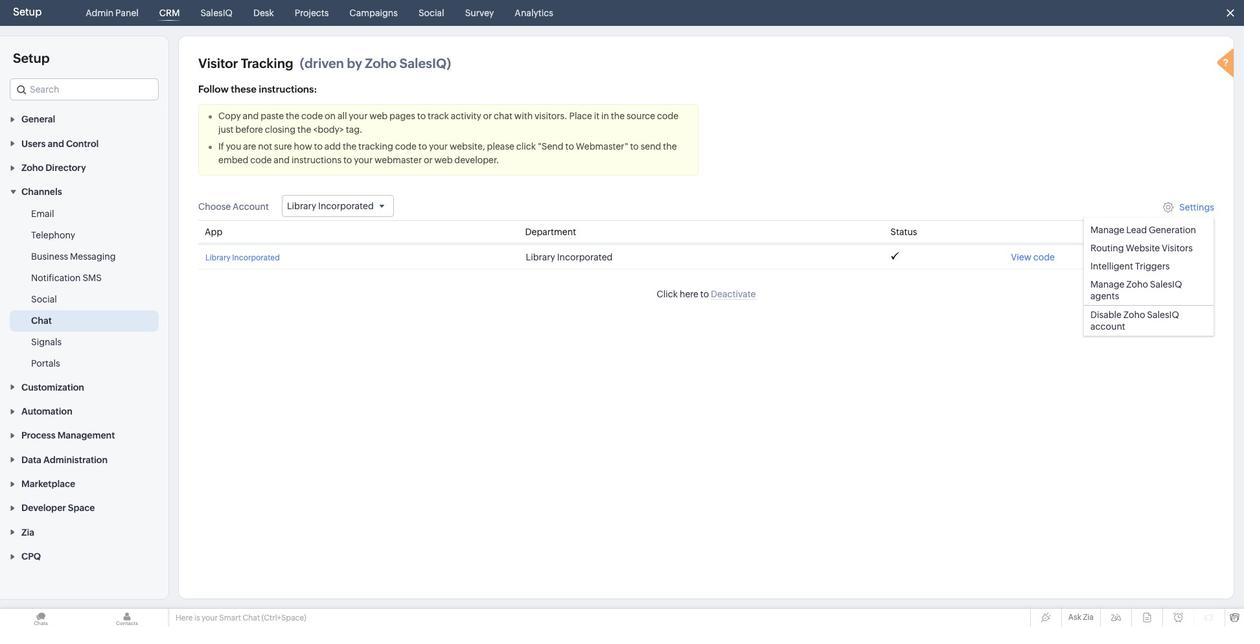 Task type: vqa. For each thing, say whether or not it's contained in the screenshot.
Ask
yes



Task type: locate. For each thing, give the bounding box(es) containing it.
here
[[176, 614, 193, 623]]

admin
[[86, 8, 114, 18]]

smart
[[219, 614, 241, 623]]

your
[[202, 614, 218, 623]]

crm
[[159, 8, 180, 18]]

social link
[[413, 0, 449, 26]]

panel
[[115, 8, 139, 18]]

crm link
[[154, 0, 185, 26]]

is
[[194, 614, 200, 623]]

survey link
[[460, 0, 499, 26]]

zia
[[1083, 613, 1094, 622]]

contacts image
[[86, 609, 168, 627]]

setup
[[13, 6, 42, 18]]

salesiq link
[[195, 0, 238, 26]]

campaigns link
[[344, 0, 403, 26]]

projects link
[[289, 0, 334, 26]]



Task type: describe. For each thing, give the bounding box(es) containing it.
desk
[[253, 8, 274, 18]]

ask
[[1068, 613, 1081, 622]]

social
[[418, 8, 444, 18]]

campaigns
[[349, 8, 398, 18]]

(ctrl+space)
[[261, 614, 306, 623]]

admin panel link
[[81, 0, 144, 26]]

salesiq
[[200, 8, 233, 18]]

projects
[[295, 8, 329, 18]]

chat
[[243, 614, 260, 623]]

analytics link
[[509, 0, 558, 26]]

chats image
[[0, 609, 82, 627]]

analytics
[[515, 8, 553, 18]]

here is your smart chat (ctrl+space)
[[176, 614, 306, 623]]

desk link
[[248, 0, 279, 26]]

survey
[[465, 8, 494, 18]]

admin panel
[[86, 8, 139, 18]]

ask zia
[[1068, 613, 1094, 622]]



